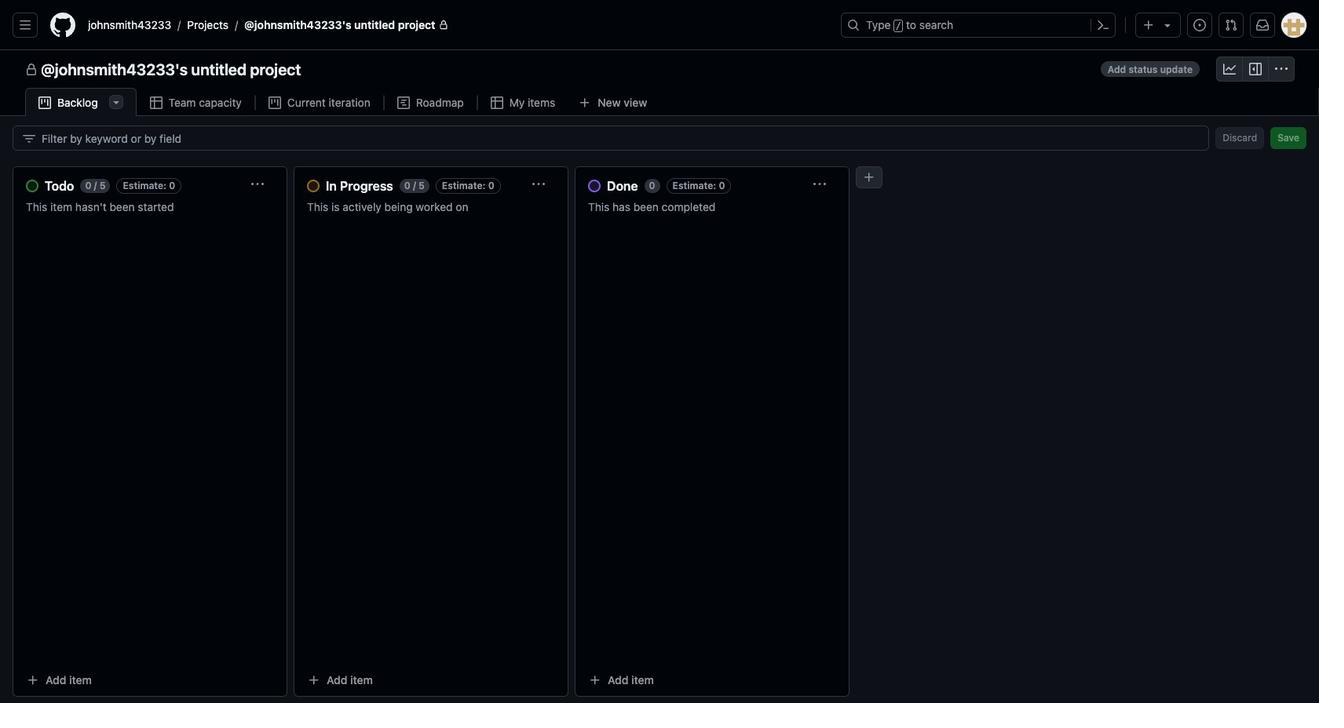 Task type: vqa. For each thing, say whether or not it's contained in the screenshot.
sc 9kayk9 0 image in View filters region
yes



Task type: describe. For each thing, give the bounding box(es) containing it.
issue opened image
[[1194, 19, 1207, 31]]

view options for backlog image
[[110, 96, 122, 108]]

you have no unread notifications image
[[1257, 19, 1269, 31]]

sc 9kayk9 0 image inside project navigation
[[1224, 63, 1236, 75]]

sc 9kayk9 0 image inside view filters region
[[23, 132, 35, 145]]

project navigation
[[0, 50, 1320, 88]]

1 vertical spatial sc 9kayk9 0 image
[[269, 97, 281, 109]]

view filters region
[[13, 126, 1307, 152]]

triangle down image
[[1162, 19, 1174, 31]]



Task type: locate. For each thing, give the bounding box(es) containing it.
homepage image
[[50, 13, 75, 38]]

git pull request image
[[1225, 19, 1238, 31]]

sc 9kayk9 0 image
[[1250, 63, 1262, 75], [1276, 63, 1288, 75], [25, 64, 38, 76], [38, 97, 51, 109], [150, 97, 162, 109], [397, 97, 410, 109], [491, 97, 503, 109], [23, 132, 35, 145]]

1 horizontal spatial sc 9kayk9 0 image
[[1224, 63, 1236, 75]]

0 horizontal spatial sc 9kayk9 0 image
[[269, 97, 281, 109]]

sc 9kayk9 0 image
[[1224, 63, 1236, 75], [269, 97, 281, 109]]

tab list
[[25, 88, 683, 117]]

0 vertical spatial sc 9kayk9 0 image
[[1224, 63, 1236, 75]]

list
[[82, 13, 832, 38]]

tab panel
[[0, 116, 1320, 704]]

lock image
[[439, 20, 448, 30]]

command palette image
[[1097, 19, 1110, 31]]

Filter by keyword or by field field
[[42, 126, 1197, 150]]



